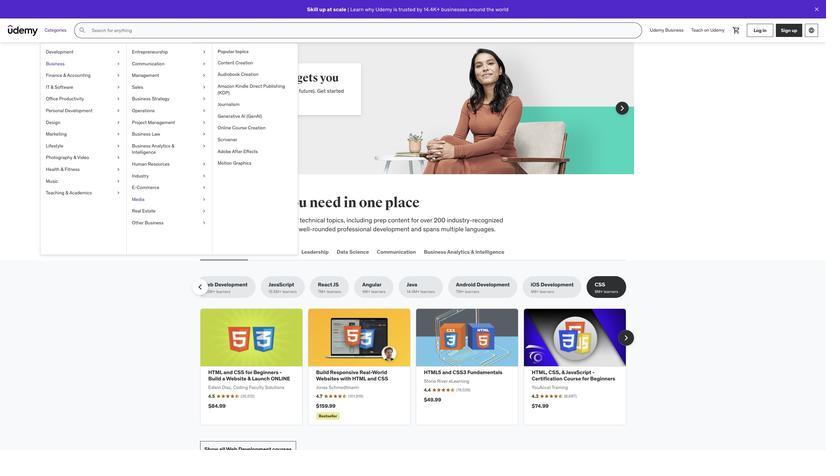 Task type: vqa. For each thing, say whether or not it's contained in the screenshot.
Demonstration: Visualization Of Words And Concepts From Text Show lecture description image
no



Task type: describe. For each thing, give the bounding box(es) containing it.
rounded
[[313, 225, 336, 233]]

launch
[[252, 375, 270, 382]]

generative ai  (genai) link
[[213, 110, 298, 122]]

lifestyle link
[[41, 140, 126, 152]]

xsmall image for entrepreneurship
[[202, 49, 207, 55]]

html, css, & javascript - certification course for beginners
[[532, 369, 616, 382]]

design
[[46, 119, 60, 125]]

audiobook
[[218, 71, 240, 77]]

javascript inside html, css, & javascript - certification course for beginners
[[566, 369, 592, 376]]

for inside html, css, & javascript - certification course for beginners
[[583, 375, 589, 382]]

and inside covering critical workplace skills to technical topics, including prep content for over 200 industry-recognized certifications, our catalog supports well-rounded professional development and spans multiple languages.
[[411, 225, 422, 233]]

business up the finance
[[46, 61, 65, 67]]

content
[[218, 60, 235, 66]]

communication button
[[376, 244, 418, 260]]

professional
[[337, 225, 372, 233]]

java 14.4m+ learners
[[407, 281, 435, 294]]

generative
[[218, 113, 240, 119]]

xsmall image for industry
[[202, 173, 207, 179]]

& right the teaching
[[66, 190, 68, 196]]

business left teach
[[666, 27, 684, 33]]

react js 7m+ learners
[[318, 281, 341, 294]]

& right health at left
[[61, 166, 64, 172]]

development down categories dropdown button
[[46, 49, 73, 55]]

for inside learning that gets you skills for your present (and your future). get started with us.
[[238, 87, 244, 94]]

sign up
[[782, 27, 798, 33]]

photography & video link
[[41, 152, 126, 164]]

by
[[417, 6, 423, 12]]

covering
[[200, 216, 225, 224]]

categories button
[[41, 22, 70, 38]]

prep
[[374, 216, 387, 224]]

web development button
[[200, 244, 248, 260]]

analytics for business analytics & intelligence "button"
[[447, 248, 470, 255]]

0 vertical spatial management
[[132, 72, 159, 78]]

personal
[[46, 108, 64, 114]]

project management
[[132, 119, 175, 125]]

carousel element containing learning that gets you
[[192, 42, 634, 174]]

business down estate
[[145, 220, 164, 226]]

learning
[[224, 71, 271, 85]]

learning that gets you skills for your present (and your future). get started with us.
[[224, 71, 344, 101]]

xsmall image for human resources
[[202, 161, 207, 167]]

media element
[[212, 44, 298, 255]]

xsmall image for media
[[202, 196, 207, 203]]

html and css for beginners - build a website & launch online
[[208, 369, 290, 382]]

& inside "button"
[[471, 248, 475, 255]]

finance
[[46, 72, 62, 78]]

xsmall image for teaching & academics
[[116, 190, 121, 196]]

web for web development 12.2m+ learners
[[202, 281, 214, 288]]

amazon kindle direct publishing (kdp)
[[218, 83, 285, 96]]

sign up link
[[777, 24, 803, 37]]

(kdp)
[[218, 90, 230, 96]]

2 horizontal spatial udemy
[[711, 27, 725, 33]]

web for web development
[[201, 248, 213, 255]]

close image
[[814, 6, 821, 13]]

business law link
[[127, 128, 212, 140]]

xsmall image for it & software
[[116, 84, 121, 91]]

all the skills you need in one place
[[200, 194, 420, 211]]

learners inside the "ios development 4m+ learners"
[[540, 289, 555, 294]]

critical
[[227, 216, 246, 224]]

real estate
[[132, 208, 156, 214]]

future).
[[299, 87, 316, 94]]

it for it certifications
[[255, 248, 259, 255]]

html, css, & javascript - certification course for beginners link
[[532, 369, 616, 382]]

development
[[373, 225, 410, 233]]

skill up at scale | learn why udemy is trusted by 14.4k+ businesses around the world
[[307, 6, 509, 12]]

xsmall image for e-commerce
[[202, 185, 207, 191]]

a
[[222, 375, 225, 382]]

video
[[77, 155, 89, 161]]

css,
[[549, 369, 561, 376]]

css inside html and css for beginners - build a website & launch online
[[234, 369, 244, 376]]

log in link
[[747, 24, 774, 37]]

personal development
[[46, 108, 93, 114]]

web development 12.2m+ learners
[[202, 281, 248, 294]]

e-
[[132, 185, 137, 190]]

html inside html and css for beginners - build a website & launch online
[[208, 369, 222, 376]]

beginners inside html and css for beginners - build a website & launch online
[[254, 369, 279, 376]]

topics,
[[327, 216, 345, 224]]

you for skills
[[284, 194, 307, 211]]

beginners inside html, css, & javascript - certification course for beginners
[[591, 375, 616, 382]]

intelligence for business analytics & intelligence link
[[132, 149, 156, 155]]

0 vertical spatial skills
[[245, 194, 281, 211]]

after
[[232, 148, 242, 154]]

|
[[348, 6, 349, 12]]

adobe
[[218, 148, 231, 154]]

(and
[[276, 87, 286, 94]]

xsmall image for business analytics & intelligence
[[202, 143, 207, 149]]

xsmall image for real estate
[[202, 208, 207, 214]]

udemy business link
[[647, 22, 688, 38]]

gets
[[297, 71, 318, 85]]

science
[[350, 248, 369, 255]]

present
[[257, 87, 275, 94]]

xsmall image for photography & video
[[116, 155, 121, 161]]

ios development 4m+ learners
[[531, 281, 574, 294]]

0 horizontal spatial the
[[222, 194, 243, 211]]

1 horizontal spatial udemy
[[650, 27, 665, 33]]

& inside html and css for beginners - build a website & launch online
[[248, 375, 251, 382]]

online
[[218, 125, 231, 131]]

and inside the build responsive real-world websites with html and css
[[368, 375, 377, 382]]

skill
[[307, 6, 318, 12]]

fitness
[[65, 166, 80, 172]]

covering critical workplace skills to technical topics, including prep content for over 200 industry-recognized certifications, our catalog supports well-rounded professional development and spans multiple languages.
[[200, 216, 504, 233]]

& up office
[[51, 84, 54, 90]]

spans
[[423, 225, 440, 233]]

xsmall image for communication
[[202, 61, 207, 67]]

development for ios development 4m+ learners
[[541, 281, 574, 288]]

human resources link
[[127, 158, 212, 170]]

started
[[327, 87, 344, 94]]

react
[[318, 281, 332, 288]]

entrepreneurship
[[132, 49, 168, 55]]

angular 4m+ learners
[[362, 281, 386, 294]]

generative ai  (genai)
[[218, 113, 262, 119]]

xsmall image for business
[[116, 61, 121, 67]]

2 your from the left
[[288, 87, 298, 94]]

sign
[[782, 27, 791, 33]]

is
[[394, 6, 398, 12]]

other business link
[[127, 217, 212, 229]]

web development
[[201, 248, 247, 255]]

workplace
[[247, 216, 276, 224]]

angular
[[362, 281, 382, 288]]

learners inside angular 4m+ learners
[[372, 289, 386, 294]]

sales link
[[127, 81, 212, 93]]

intelligence for business analytics & intelligence "button"
[[476, 248, 505, 255]]

that
[[273, 71, 295, 85]]

xsmall image for health & fitness
[[116, 166, 121, 173]]

14.4k+
[[424, 6, 440, 12]]

certifications,
[[200, 225, 238, 233]]

communication for communication button
[[377, 248, 416, 255]]

health
[[46, 166, 60, 172]]

topics
[[235, 49, 249, 54]]

build inside the build responsive real-world websites with html and css
[[316, 369, 329, 376]]

course inside media element
[[232, 125, 247, 131]]

on
[[705, 27, 710, 33]]

media
[[132, 196, 145, 202]]

amazon
[[218, 83, 234, 89]]

world
[[496, 6, 509, 12]]

carousel element containing html and css for beginners - build a website & launch online
[[200, 309, 634, 425]]

development for android development 7m+ learners
[[477, 281, 510, 288]]

previous image
[[199, 103, 209, 114]]

xsmall image for other business
[[202, 220, 207, 226]]

motion graphics
[[218, 160, 252, 166]]

with inside the build responsive real-world websites with html and css
[[340, 375, 351, 382]]

operations
[[132, 108, 155, 114]]

css inside 'css 9m+ learners'
[[595, 281, 606, 288]]

it certifications button
[[253, 244, 295, 260]]

including
[[347, 216, 372, 224]]



Task type: locate. For each thing, give the bounding box(es) containing it.
0 vertical spatial intelligence
[[132, 149, 156, 155]]

place
[[385, 194, 420, 211]]

for inside html and css for beginners - build a website & launch online
[[246, 369, 252, 376]]

with down skills
[[224, 95, 234, 101]]

course right 'css,'
[[564, 375, 581, 382]]

up for skill
[[320, 6, 326, 12]]

& left video
[[74, 155, 76, 161]]

the
[[487, 6, 495, 12], [222, 194, 243, 211]]

communication inside communication button
[[377, 248, 416, 255]]

xsmall image inside the other business link
[[202, 220, 207, 226]]

6 learners from the left
[[465, 289, 480, 294]]

1 horizontal spatial up
[[792, 27, 798, 33]]

direct
[[250, 83, 262, 89]]

7m+ inside android development 7m+ learners
[[456, 289, 464, 294]]

and
[[411, 225, 422, 233], [224, 369, 233, 376], [443, 369, 452, 376], [368, 375, 377, 382]]

creation
[[236, 60, 253, 66], [241, 71, 259, 77], [248, 125, 266, 131]]

in up including
[[344, 194, 357, 211]]

the up critical
[[222, 194, 243, 211]]

1 vertical spatial with
[[340, 375, 351, 382]]

teaching & academics
[[46, 190, 92, 196]]

business analytics & intelligence up human resources
[[132, 143, 174, 155]]

build inside html and css for beginners - build a website & launch online
[[208, 375, 221, 382]]

intelligence inside business analytics & intelligence
[[132, 149, 156, 155]]

your down learning
[[245, 87, 256, 94]]

& inside html, css, & javascript - certification course for beginners
[[562, 369, 565, 376]]

1 7m+ from the left
[[318, 289, 326, 294]]

operations link
[[127, 105, 212, 117]]

android development 7m+ learners
[[456, 281, 510, 294]]

your right (and
[[288, 87, 298, 94]]

analytics for business analytics & intelligence link
[[152, 143, 170, 149]]

xsmall image inside health & fitness link
[[116, 166, 121, 173]]

javascript inside javascript 15.5m+ learners
[[269, 281, 294, 288]]

html inside the build responsive real-world websites with html and css
[[352, 375, 367, 382]]

1 vertical spatial the
[[222, 194, 243, 211]]

xsmall image for business law
[[202, 131, 207, 138]]

one
[[359, 194, 383, 211]]

languages.
[[466, 225, 496, 233]]

0 vertical spatial up
[[320, 6, 326, 12]]

0 horizontal spatial 4m+
[[362, 289, 371, 294]]

law
[[152, 131, 160, 137]]

7m+
[[318, 289, 326, 294], [456, 289, 464, 294]]

skills up the "workplace"
[[245, 194, 281, 211]]

1 vertical spatial in
[[344, 194, 357, 211]]

0 vertical spatial you
[[320, 71, 339, 85]]

0 vertical spatial with
[[224, 95, 234, 101]]

0 horizontal spatial javascript
[[269, 281, 294, 288]]

xsmall image inside finance & accounting link
[[116, 72, 121, 79]]

you inside learning that gets you skills for your present (and your future). get started with us.
[[320, 71, 339, 85]]

2 vertical spatial creation
[[248, 125, 266, 131]]

business strategy
[[132, 96, 169, 102]]

0 vertical spatial javascript
[[269, 281, 294, 288]]

xsmall image inside "industry" link
[[202, 173, 207, 179]]

development inside android development 7m+ learners
[[477, 281, 510, 288]]

analytics down law
[[152, 143, 170, 149]]

learn
[[351, 6, 364, 12]]

android
[[456, 281, 476, 288]]

xsmall image for sales
[[202, 84, 207, 91]]

udemy image
[[8, 25, 38, 36]]

development up 12.2m+
[[215, 281, 248, 288]]

1 vertical spatial it
[[255, 248, 259, 255]]

it & software
[[46, 84, 73, 90]]

real
[[132, 208, 141, 214]]

creation for content creation
[[236, 60, 253, 66]]

14.4m+
[[407, 289, 420, 294]]

e-commerce link
[[127, 182, 212, 194]]

trusted
[[399, 6, 416, 12]]

xsmall image for marketing
[[116, 131, 121, 138]]

xsmall image inside e-commerce link
[[202, 185, 207, 191]]

css inside the build responsive real-world websites with html and css
[[378, 375, 388, 382]]

1 horizontal spatial 4m+
[[531, 289, 539, 294]]

skills
[[245, 194, 281, 211], [277, 216, 291, 224]]

8 learners from the left
[[604, 289, 619, 294]]

build responsive real-world websites with html and css
[[316, 369, 388, 382]]

communication for communication link
[[132, 61, 165, 67]]

business down spans
[[424, 248, 446, 255]]

human resources
[[132, 161, 170, 167]]

development right android
[[477, 281, 510, 288]]

for right 'css,'
[[583, 375, 589, 382]]

around
[[469, 6, 486, 12]]

scrivener link
[[213, 134, 298, 146]]

leadership
[[302, 248, 329, 255]]

course down generative ai  (genai)
[[232, 125, 247, 131]]

xsmall image inside development link
[[116, 49, 121, 55]]

1 horizontal spatial business analytics & intelligence
[[424, 248, 505, 255]]

xsmall image inside the personal development link
[[116, 108, 121, 114]]

you up started
[[320, 71, 339, 85]]

xsmall image for lifestyle
[[116, 143, 121, 149]]

music link
[[41, 175, 126, 187]]

xsmall image for music
[[116, 178, 121, 185]]

xsmall image inside project management link
[[202, 119, 207, 126]]

xsmall image
[[116, 49, 121, 55], [116, 61, 121, 67], [202, 61, 207, 67], [202, 72, 207, 79], [116, 84, 121, 91], [116, 96, 121, 102], [202, 108, 207, 114], [116, 131, 121, 138], [202, 131, 207, 138], [202, 143, 207, 149], [116, 166, 121, 173], [202, 196, 207, 203], [202, 220, 207, 226]]

development for web development 12.2m+ learners
[[215, 281, 248, 288]]

css up the 9m+
[[595, 281, 606, 288]]

and inside html and css for beginners - build a website & launch online
[[224, 369, 233, 376]]

business inside business analytics & intelligence
[[132, 143, 151, 149]]

xsmall image inside operations link
[[202, 108, 207, 114]]

xsmall image
[[202, 49, 207, 55], [116, 72, 121, 79], [202, 84, 207, 91], [202, 96, 207, 102], [116, 108, 121, 114], [116, 119, 121, 126], [202, 119, 207, 126], [116, 143, 121, 149], [116, 155, 121, 161], [202, 161, 207, 167], [202, 173, 207, 179], [116, 178, 121, 185], [202, 185, 207, 191], [116, 190, 121, 196], [202, 208, 207, 214]]

0 vertical spatial in
[[763, 27, 767, 33]]

development for personal development
[[65, 108, 93, 114]]

xsmall image inside 'design' link
[[116, 119, 121, 126]]

0 vertical spatial next image
[[617, 103, 628, 114]]

1 horizontal spatial beginners
[[591, 375, 616, 382]]

xsmall image for office productivity
[[116, 96, 121, 102]]

7 learners from the left
[[540, 289, 555, 294]]

0 vertical spatial web
[[201, 248, 213, 255]]

1 horizontal spatial analytics
[[447, 248, 470, 255]]

xsmall image for development
[[116, 49, 121, 55]]

0 vertical spatial business analytics & intelligence
[[132, 143, 174, 155]]

supports
[[273, 225, 297, 233]]

for inside covering critical workplace skills to technical topics, including prep content for over 200 industry-recognized certifications, our catalog supports well-rounded professional development and spans multiple languages.
[[411, 216, 419, 224]]

xsmall image inside music 'link'
[[116, 178, 121, 185]]

0 vertical spatial analytics
[[152, 143, 170, 149]]

online
[[271, 375, 290, 382]]

2 7m+ from the left
[[456, 289, 464, 294]]

photography
[[46, 155, 72, 161]]

popular topics
[[218, 49, 249, 54]]

& down business law link
[[172, 143, 174, 149]]

1 horizontal spatial intelligence
[[476, 248, 505, 255]]

4m+ inside angular 4m+ learners
[[362, 289, 371, 294]]

it certifications
[[255, 248, 294, 255]]

& left launch
[[248, 375, 251, 382]]

business analytics & intelligence down multiple
[[424, 248, 505, 255]]

1 vertical spatial carousel element
[[200, 309, 634, 425]]

communication down entrepreneurship
[[132, 61, 165, 67]]

html5 and css3 fundamentals
[[424, 369, 503, 376]]

up left at
[[320, 6, 326, 12]]

management up sales at top left
[[132, 72, 159, 78]]

1 vertical spatial web
[[202, 281, 214, 288]]

2 horizontal spatial css
[[595, 281, 606, 288]]

creation down content creation link
[[241, 71, 259, 77]]

java
[[407, 281, 418, 288]]

html5 and css3 fundamentals link
[[424, 369, 503, 376]]

1 horizontal spatial css
[[378, 375, 388, 382]]

1 - from the left
[[280, 369, 282, 376]]

media link
[[127, 194, 212, 205]]

0 horizontal spatial business analytics & intelligence
[[132, 143, 174, 155]]

0 horizontal spatial course
[[232, 125, 247, 131]]

audiobook creation
[[218, 71, 259, 77]]

xsmall image inside "management" link
[[202, 72, 207, 79]]

management up law
[[148, 119, 175, 125]]

0 vertical spatial carousel element
[[192, 42, 634, 174]]

development inside button
[[214, 248, 247, 255]]

1 horizontal spatial with
[[340, 375, 351, 382]]

communication down development
[[377, 248, 416, 255]]

creation down generative ai  (genai) link
[[248, 125, 266, 131]]

business analytics & intelligence inside "button"
[[424, 248, 505, 255]]

xsmall image for management
[[202, 72, 207, 79]]

7m+ down android
[[456, 289, 464, 294]]

motion
[[218, 160, 232, 166]]

xsmall image for project management
[[202, 119, 207, 126]]

analytics down multiple
[[447, 248, 470, 255]]

css right real-
[[378, 375, 388, 382]]

adobe after effects
[[218, 148, 258, 154]]

5 learners from the left
[[421, 289, 435, 294]]

it left certifications
[[255, 248, 259, 255]]

2 - from the left
[[593, 369, 595, 376]]

in right log
[[763, 27, 767, 33]]

skills up "supports"
[[277, 216, 291, 224]]

software
[[55, 84, 73, 90]]

0 horizontal spatial intelligence
[[132, 149, 156, 155]]

office
[[46, 96, 58, 102]]

& inside business analytics & intelligence
[[172, 143, 174, 149]]

development link
[[41, 46, 126, 58]]

xsmall image inside office productivity link
[[116, 96, 121, 102]]

up right the sign
[[792, 27, 798, 33]]

for
[[238, 87, 244, 94], [411, 216, 419, 224], [246, 369, 252, 376], [583, 375, 589, 382]]

0 horizontal spatial you
[[284, 194, 307, 211]]

xsmall image inside 'lifestyle' link
[[116, 143, 121, 149]]

1 vertical spatial javascript
[[566, 369, 592, 376]]

course inside html, css, & javascript - certification course for beginners
[[564, 375, 581, 382]]

creation for audiobook creation
[[241, 71, 259, 77]]

business link
[[41, 58, 126, 70]]

2 learners from the left
[[283, 289, 297, 294]]

web inside button
[[201, 248, 213, 255]]

xsmall image for design
[[116, 119, 121, 126]]

0 horizontal spatial html
[[208, 369, 222, 376]]

1 horizontal spatial course
[[564, 375, 581, 382]]

css 9m+ learners
[[595, 281, 619, 294]]

xsmall image for personal development
[[116, 108, 121, 114]]

project management link
[[127, 117, 212, 128]]

1 vertical spatial you
[[284, 194, 307, 211]]

other business
[[132, 220, 164, 226]]

for left over
[[411, 216, 419, 224]]

(genai)
[[247, 113, 262, 119]]

4m+ down ios
[[531, 289, 539, 294]]

development
[[46, 49, 73, 55], [65, 108, 93, 114], [214, 248, 247, 255], [215, 281, 248, 288], [477, 281, 510, 288], [541, 281, 574, 288]]

business down project at the left top of the page
[[132, 131, 151, 137]]

xsmall image inside entrepreneurship link
[[202, 49, 207, 55]]

xsmall image for finance & accounting
[[116, 72, 121, 79]]

1 vertical spatial business analytics & intelligence
[[424, 248, 505, 255]]

data science
[[337, 248, 369, 255]]

you for gets
[[320, 71, 339, 85]]

strategy
[[152, 96, 169, 102]]

1 horizontal spatial you
[[320, 71, 339, 85]]

learners inside 'css 9m+ learners'
[[604, 289, 619, 294]]

0 horizontal spatial up
[[320, 6, 326, 12]]

3 learners from the left
[[327, 289, 341, 294]]

finance & accounting
[[46, 72, 91, 78]]

javascript right 'css,'
[[566, 369, 592, 376]]

1 vertical spatial management
[[148, 119, 175, 125]]

web up 12.2m+
[[202, 281, 214, 288]]

publishing
[[263, 83, 285, 89]]

intelligence down languages.
[[476, 248, 505, 255]]

1 your from the left
[[245, 87, 256, 94]]

1 vertical spatial intelligence
[[476, 248, 505, 255]]

lifestyle
[[46, 143, 63, 149]]

academics
[[69, 190, 92, 196]]

development down office productivity link
[[65, 108, 93, 114]]

1 horizontal spatial build
[[316, 369, 329, 376]]

learners inside android development 7m+ learners
[[465, 289, 480, 294]]

with inside learning that gets you skills for your present (and your future). get started with us.
[[224, 95, 234, 101]]

1 horizontal spatial your
[[288, 87, 298, 94]]

need
[[310, 194, 341, 211]]

communication inside communication link
[[132, 61, 165, 67]]

skills inside covering critical workplace skills to technical topics, including prep content for over 200 industry-recognized certifications, our catalog supports well-rounded professional development and spans multiple languages.
[[277, 216, 291, 224]]

0 horizontal spatial beginners
[[254, 369, 279, 376]]

0 horizontal spatial -
[[280, 369, 282, 376]]

html left world
[[352, 375, 367, 382]]

office productivity link
[[41, 93, 126, 105]]

1 vertical spatial course
[[564, 375, 581, 382]]

business down 'business law'
[[132, 143, 151, 149]]

4m+ inside the "ios development 4m+ learners"
[[531, 289, 539, 294]]

xsmall image inside human resources link
[[202, 161, 207, 167]]

previous image
[[195, 282, 205, 292]]

- inside html and css for beginners - build a website & launch online
[[280, 369, 282, 376]]

submit search image
[[79, 26, 87, 34]]

1 horizontal spatial communication
[[377, 248, 416, 255]]

web inside web development 12.2m+ learners
[[202, 281, 214, 288]]

xsmall image for operations
[[202, 108, 207, 114]]

0 horizontal spatial your
[[245, 87, 256, 94]]

resources
[[148, 161, 170, 167]]

1 learners from the left
[[216, 289, 231, 294]]

xsmall image inside teaching & academics link
[[116, 190, 121, 196]]

0 vertical spatial creation
[[236, 60, 253, 66]]

xsmall image inside business law link
[[202, 131, 207, 138]]

real estate link
[[127, 205, 212, 217]]

business analytics & intelligence
[[132, 143, 174, 155], [424, 248, 505, 255]]

1 vertical spatial skills
[[277, 216, 291, 224]]

0 horizontal spatial with
[[224, 95, 234, 101]]

7m+ for react js
[[318, 289, 326, 294]]

2 4m+ from the left
[[531, 289, 539, 294]]

xsmall image inside 'sales' 'link'
[[202, 84, 207, 91]]

learners inside java 14.4m+ learners
[[421, 289, 435, 294]]

1 horizontal spatial 7m+
[[456, 289, 464, 294]]

1 horizontal spatial it
[[255, 248, 259, 255]]

photography & video
[[46, 155, 89, 161]]

0 horizontal spatial in
[[344, 194, 357, 211]]

html and css for beginners - build a website & launch online link
[[208, 369, 290, 382]]

build left a
[[208, 375, 221, 382]]

html left the website
[[208, 369, 222, 376]]

development for web development
[[214, 248, 247, 255]]

it inside button
[[255, 248, 259, 255]]

0 vertical spatial it
[[46, 84, 50, 90]]

for up the us.
[[238, 87, 244, 94]]

& inside "link"
[[74, 155, 76, 161]]

- inside html, css, & javascript - certification course for beginners
[[593, 369, 595, 376]]

0 horizontal spatial 7m+
[[318, 289, 326, 294]]

1 horizontal spatial the
[[487, 6, 495, 12]]

javascript 15.5m+ learners
[[269, 281, 297, 294]]

1 horizontal spatial in
[[763, 27, 767, 33]]

& right 'css,'
[[562, 369, 565, 376]]

xsmall image inside real estate link
[[202, 208, 207, 214]]

15.5m+
[[269, 289, 282, 294]]

0 horizontal spatial css
[[234, 369, 244, 376]]

intelligence inside business analytics & intelligence "button"
[[476, 248, 505, 255]]

business up operations
[[132, 96, 151, 102]]

development right ios
[[541, 281, 574, 288]]

next image
[[617, 103, 628, 114], [621, 333, 632, 343]]

& right the finance
[[63, 72, 66, 78]]

javascript up 15.5m+
[[269, 281, 294, 288]]

shopping cart with 0 items image
[[733, 26, 741, 34]]

4 learners from the left
[[372, 289, 386, 294]]

learners inside javascript 15.5m+ learners
[[283, 289, 297, 294]]

for right a
[[246, 369, 252, 376]]

learners inside web development 12.2m+ learners
[[216, 289, 231, 294]]

0 vertical spatial communication
[[132, 61, 165, 67]]

with
[[224, 95, 234, 101], [340, 375, 351, 382]]

business strategy link
[[127, 93, 212, 105]]

& down languages.
[[471, 248, 475, 255]]

xsmall image for business strategy
[[202, 96, 207, 102]]

development inside the "ios development 4m+ learners"
[[541, 281, 574, 288]]

business analytics & intelligence for business analytics & intelligence "button"
[[424, 248, 505, 255]]

businesses
[[442, 6, 468, 12]]

teaching & academics link
[[41, 187, 126, 199]]

leadership button
[[300, 244, 330, 260]]

up for sign
[[792, 27, 798, 33]]

the left "world"
[[487, 6, 495, 12]]

web down certifications,
[[201, 248, 213, 255]]

xsmall image inside "photography & video" "link"
[[116, 155, 121, 161]]

0 horizontal spatial build
[[208, 375, 221, 382]]

development down certifications,
[[214, 248, 247, 255]]

us.
[[235, 95, 242, 101]]

topic filters element
[[192, 276, 627, 298]]

Search for anything text field
[[91, 25, 634, 36]]

online course creation link
[[213, 122, 298, 134]]

creation down topics
[[236, 60, 253, 66]]

1 horizontal spatial javascript
[[566, 369, 592, 376]]

4m+ down angular
[[362, 289, 371, 294]]

0 vertical spatial course
[[232, 125, 247, 131]]

choose a language image
[[809, 27, 815, 34]]

1 vertical spatial communication
[[377, 248, 416, 255]]

development inside web development 12.2m+ learners
[[215, 281, 248, 288]]

html
[[208, 369, 222, 376], [352, 375, 367, 382]]

world
[[373, 369, 387, 376]]

with right websites on the bottom of page
[[340, 375, 351, 382]]

0 vertical spatial the
[[487, 6, 495, 12]]

xsmall image inside business analytics & intelligence link
[[202, 143, 207, 149]]

0 horizontal spatial udemy
[[376, 6, 392, 12]]

learners
[[216, 289, 231, 294], [283, 289, 297, 294], [327, 289, 341, 294], [372, 289, 386, 294], [421, 289, 435, 294], [465, 289, 480, 294], [540, 289, 555, 294], [604, 289, 619, 294]]

1 4m+ from the left
[[362, 289, 371, 294]]

1 vertical spatial analytics
[[447, 248, 470, 255]]

design link
[[41, 117, 126, 128]]

business inside "button"
[[424, 248, 446, 255]]

online course creation
[[218, 125, 266, 131]]

learners inside react js 7m+ learners
[[327, 289, 341, 294]]

0 horizontal spatial it
[[46, 84, 50, 90]]

intelligence up human
[[132, 149, 156, 155]]

css3
[[453, 369, 467, 376]]

carousel element
[[192, 42, 634, 174], [200, 309, 634, 425]]

xsmall image inside marketing link
[[116, 131, 121, 138]]

7m+ for android development
[[456, 289, 464, 294]]

html5
[[424, 369, 441, 376]]

business analytics & intelligence for business analytics & intelligence link
[[132, 143, 174, 155]]

it up office
[[46, 84, 50, 90]]

0 horizontal spatial analytics
[[152, 143, 170, 149]]

build left responsive
[[316, 369, 329, 376]]

xsmall image inside it & software link
[[116, 84, 121, 91]]

1 vertical spatial creation
[[241, 71, 259, 77]]

7m+ down react
[[318, 289, 326, 294]]

xsmall image inside communication link
[[202, 61, 207, 67]]

1 vertical spatial up
[[792, 27, 798, 33]]

&
[[63, 72, 66, 78], [51, 84, 54, 90], [172, 143, 174, 149], [74, 155, 76, 161], [61, 166, 64, 172], [66, 190, 68, 196], [471, 248, 475, 255], [562, 369, 565, 376], [248, 375, 251, 382]]

xsmall image inside the 'business strategy' link
[[202, 96, 207, 102]]

1 vertical spatial next image
[[621, 333, 632, 343]]

1 horizontal spatial -
[[593, 369, 595, 376]]

xsmall image inside business link
[[116, 61, 121, 67]]

you up to
[[284, 194, 307, 211]]

1 horizontal spatial html
[[352, 375, 367, 382]]

creation inside 'link'
[[241, 71, 259, 77]]

analytics inside "button"
[[447, 248, 470, 255]]

catalog
[[250, 225, 271, 233]]

0 horizontal spatial communication
[[132, 61, 165, 67]]

over
[[421, 216, 433, 224]]

css right a
[[234, 369, 244, 376]]

journalism
[[218, 101, 240, 107]]

7m+ inside react js 7m+ learners
[[318, 289, 326, 294]]

it for it & software
[[46, 84, 50, 90]]

xsmall image inside media link
[[202, 196, 207, 203]]



